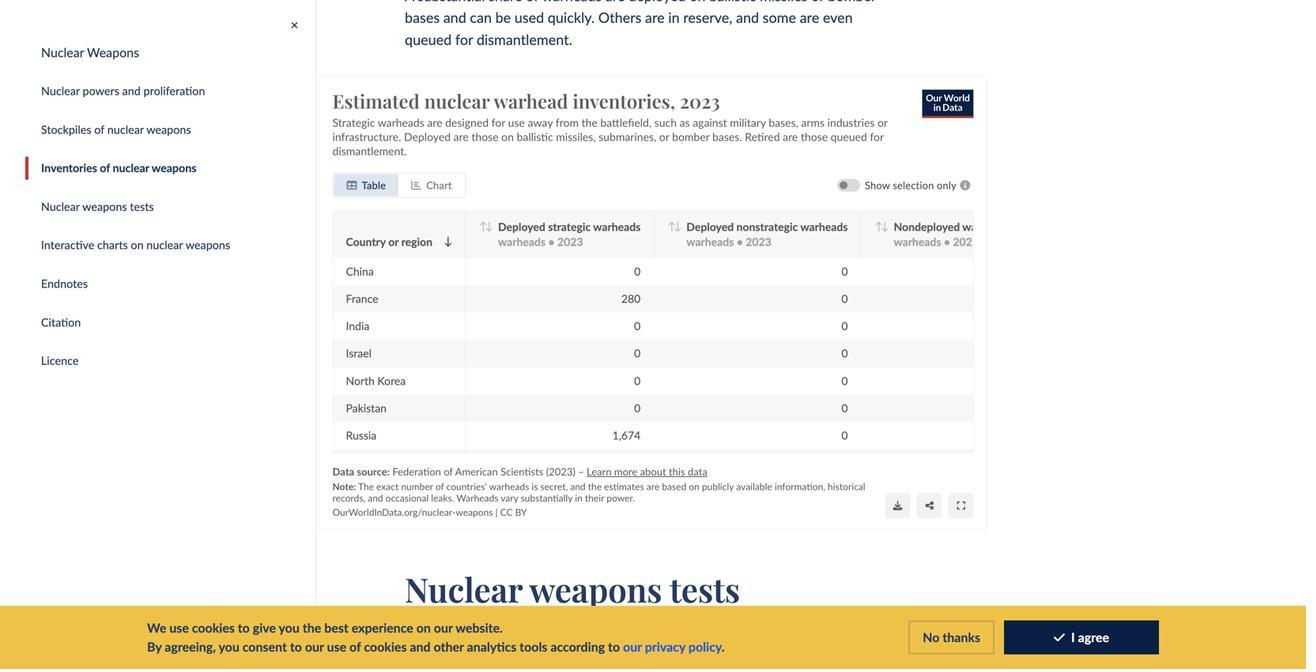 Task type: describe. For each thing, give the bounding box(es) containing it.
nonstrategic
[[737, 220, 798, 233]]

nuclear weapons tests link
[[25, 196, 316, 218]]

of up countries'
[[444, 466, 453, 478]]

arrow down long image for nondeployed warheads
[[882, 222, 889, 232]]

exact
[[376, 481, 399, 493]]

a substantial share of warheads are deployed on ballistic missiles or bomber bases and can be used quickly. others are in reserve, and some are even queued for dismantlement.
[[405, 0, 876, 48]]

0 horizontal spatial tests
[[130, 200, 154, 213]]

nondeployed
[[894, 220, 960, 233]]

are down "designed"
[[454, 130, 469, 143]]

and up ourworldindata.org/nuclear-
[[368, 493, 383, 504]]

2023 inside the deployed strategic warheads warheads • 2023
[[558, 235, 583, 249]]

nuclear for nuclear weapons link
[[41, 45, 84, 60]]

website.
[[456, 621, 503, 636]]

reserve,
[[684, 9, 733, 26]]

|
[[496, 507, 498, 519]]

only
[[937, 179, 957, 192]]

nuclear powers and proliferation
[[41, 84, 205, 98]]

nuclear weapons link
[[25, 41, 316, 64]]

chart link
[[399, 174, 465, 196]]

military
[[730, 116, 766, 129]]

of inside this interactive chart shows the number of nuclear weapons tests conducted since 1945.
[[659, 631, 671, 649]]

are down bases,
[[783, 130, 798, 143]]

missiles,
[[556, 130, 596, 143]]

based
[[662, 481, 687, 493]]

2023 inside estimated nuclear warhead inventories, 2023 strategic warheads are designed for use away from the battlefield, such as against military bases, arms industries or infrastructure. deployed are those on ballistic missiles, submarines, or bomber bases. retired are those queued for dismantlement.
[[680, 88, 720, 113]]

bomber inside a substantial share of warheads are deployed on ballistic missiles or bomber bases and can be used quickly. others are in reserve, and some are even queued for dismantlement.
[[828, 0, 876, 4]]

in inside note: the exact number of countries' warheads is secret, and the estimates are based on publicly available information, historical records, and occasional leaks. warheads vary substantially in their power.
[[575, 493, 583, 504]]

inventories of nuclear weapons
[[41, 161, 197, 175]]

tests inside this interactive chart shows the number of nuclear weapons tests conducted since 1945.
[[783, 631, 813, 649]]

north korea
[[346, 374, 406, 388]]

estimates
[[604, 481, 644, 493]]

weapons inside stockpiles of nuclear weapons link
[[147, 123, 191, 136]]

2023 inside the deployed nonstrategic warheads warheads • 2023
[[746, 235, 772, 249]]

nuclear for nuclear powers and proliferation link
[[41, 84, 80, 98]]

and left some
[[736, 9, 759, 26]]

china
[[346, 265, 374, 278]]

citation
[[41, 316, 81, 329]]

and down the "substantial"
[[443, 9, 466, 26]]

nuclear weapons
[[41, 45, 139, 60]]

0 horizontal spatial arrow down long image
[[445, 237, 452, 247]]

nuclear inside this interactive chart shows the number of nuclear weapons tests conducted since 1945.
[[675, 631, 721, 649]]

on inside estimated nuclear warhead inventories, 2023 strategic warheads are designed for use away from the battlefield, such as against military bases, arms industries or infrastructure. deployed are those on ballistic missiles, submarines, or bomber bases. retired are those queued for dismantlement.
[[502, 130, 514, 143]]

weapons inside inventories of nuclear weapons link
[[152, 161, 197, 175]]

are left the even
[[800, 9, 820, 26]]

queued inside estimated nuclear warhead inventories, 2023 strategic warheads are designed for use away from the battlefield, such as against military bases, arms industries or infrastructure. deployed are those on ballistic missiles, submarines, or bomber bases. retired are those queued for dismantlement.
[[831, 130, 867, 143]]

of right inventories
[[100, 161, 110, 175]]

power.
[[607, 493, 635, 504]]

arms
[[801, 116, 825, 129]]

best
[[324, 621, 349, 636]]

according
[[551, 640, 605, 655]]

(2023)
[[546, 466, 576, 478]]

agreeing,
[[165, 640, 216, 655]]

warheads inside a substantial share of warheads are deployed on ballistic missiles or bomber bases and can be used quickly. others are in reserve, and some are even queued for dismantlement.
[[542, 0, 602, 4]]

nuclear down stockpiles of nuclear weapons
[[113, 161, 149, 175]]

used
[[515, 9, 544, 26]]

close table of contents image
[[291, 20, 298, 30]]

1 vertical spatial cookies
[[364, 640, 407, 655]]

consent
[[243, 640, 287, 655]]

russia
[[346, 429, 377, 443]]

kingdom
[[382, 457, 425, 470]]

.
[[722, 640, 725, 655]]

leaks.
[[431, 493, 454, 504]]

endnotes link
[[25, 273, 316, 295]]

the inside we use cookies to give you the best experience on our website. by agreeing, you consent to our use of cookies and other analytics tools according to our privacy policy .
[[303, 621, 321, 636]]

united
[[346, 457, 379, 470]]

our privacy policy link
[[623, 640, 722, 655]]

this
[[669, 466, 685, 478]]

nuclear down nuclear powers and proliferation
[[107, 123, 144, 136]]

2 vertical spatial for
[[870, 130, 884, 143]]

expand image
[[957, 501, 965, 511]]

nuclear up website. on the bottom left
[[405, 567, 522, 612]]

table link
[[334, 174, 399, 196]]

interactive
[[434, 631, 501, 649]]

0 vertical spatial cookies
[[192, 621, 235, 636]]

american
[[455, 466, 498, 478]]

agree
[[1078, 630, 1110, 646]]

deployed for deployed strategic warheads warheads • 2023
[[498, 220, 546, 233]]

dismantlement. inside a substantial share of warheads are deployed on ballistic missiles or bomber bases and can be used quickly. others are in reserve, and some are even queued for dismantlement.
[[477, 31, 572, 48]]

weapons up the 'according'
[[529, 567, 662, 612]]

estimated
[[333, 88, 420, 113]]

on inside a substantial share of warheads are deployed on ballistic missiles or bomber bases and can be used quickly. others are in reserve, and some are even queued for dismantlement.
[[690, 0, 706, 4]]

• inside nondeployed warheads warheads • 2023
[[944, 235, 951, 249]]

this interactive chart shows the number of nuclear weapons tests conducted since 1945.
[[405, 631, 883, 670]]

share
[[489, 0, 522, 4]]

or left 'region'
[[388, 235, 399, 249]]

or down such
[[659, 130, 670, 143]]

note: the exact number of countries' warheads is secret, and the estimates are based on publicly available information, historical records, and occasional leaks. warheads vary substantially in their power.
[[333, 481, 866, 504]]

weapons
[[87, 45, 139, 60]]

circle info image
[[957, 180, 974, 190]]

nuclear powers and proliferation link
[[25, 80, 316, 102]]

of inside we use cookies to give you the best experience on our website. by agreeing, you consent to our use of cookies and other analytics tools according to our privacy policy .
[[350, 640, 361, 655]]

ourworldindata.org/nuclear-weapons | cc by
[[333, 507, 527, 519]]

such
[[655, 116, 677, 129]]

table image
[[347, 180, 357, 190]]

chart inside this interactive chart shows the number of nuclear weapons tests conducted since 1945.
[[504, 631, 536, 649]]

historical
[[828, 481, 866, 493]]

data
[[688, 466, 708, 478]]

arrow down long image
[[674, 222, 682, 232]]

280
[[622, 292, 641, 306]]

on inside we use cookies to give you the best experience on our website. by agreeing, you consent to our use of cookies and other analytics tools according to our privacy policy .
[[417, 621, 431, 636]]

bases
[[405, 9, 440, 26]]

weapons inside nuclear weapons tests link
[[82, 200, 127, 213]]

2 those from the left
[[801, 130, 828, 143]]

deployed
[[629, 0, 686, 4]]

table
[[362, 179, 386, 192]]

shows
[[540, 631, 579, 649]]

strategic
[[333, 116, 375, 129]]

1 horizontal spatial to
[[290, 640, 302, 655]]

conducted
[[817, 631, 883, 649]]

away
[[528, 116, 553, 129]]

of right stockpiles
[[94, 123, 105, 136]]

more
[[614, 466, 638, 478]]

occasional
[[386, 493, 429, 504]]

show selection only
[[865, 179, 957, 192]]

from
[[556, 116, 579, 129]]

or right the "industries"
[[878, 116, 888, 129]]

2 horizontal spatial our
[[623, 640, 642, 655]]

nondeployed warheads warheads • 2023
[[894, 220, 1010, 249]]

interactive charts on nuclear weapons
[[41, 238, 230, 252]]

or inside a substantial share of warheads are deployed on ballistic missiles or bomber bases and can be used quickly. others are in reserve, and some are even queued for dismantlement.
[[812, 0, 825, 4]]

no thanks
[[923, 630, 981, 646]]

others
[[599, 9, 642, 26]]

chart bar image
[[411, 180, 422, 190]]

arrow down long image for deployed strategic warheads
[[486, 222, 493, 232]]

the inside estimated nuclear warhead inventories, 2023 strategic warheads are designed for use away from the battlefield, such as against military bases, arms industries or infrastructure. deployed are those on ballistic missiles, submarines, or bomber bases. retired are those queued for dismantlement.
[[582, 116, 598, 129]]

country or region
[[346, 235, 433, 249]]

nuclear down nuclear weapons tests link
[[147, 238, 183, 252]]

are left "designed"
[[427, 116, 443, 129]]

use inside estimated nuclear warhead inventories, 2023 strategic warheads are designed for use away from the battlefield, such as against military bases, arms industries or infrastructure. deployed are those on ballistic missiles, submarines, or bomber bases. retired are those queued for dismantlement.
[[508, 116, 525, 129]]

ourworldindata.org/nuclear-weapons link
[[333, 507, 493, 519]]

no
[[923, 630, 940, 646]]

some
[[763, 9, 796, 26]]

1 vertical spatial for
[[492, 116, 505, 129]]

even
[[823, 9, 853, 26]]

is
[[532, 481, 538, 493]]

stockpiles of nuclear weapons link
[[25, 118, 316, 141]]

their
[[585, 493, 604, 504]]

licence link
[[25, 350, 316, 373]]

show
[[865, 179, 890, 192]]

2 horizontal spatial to
[[608, 640, 620, 655]]

missiles
[[760, 0, 808, 4]]

and down –
[[570, 481, 586, 493]]

pakistan
[[346, 402, 387, 415]]

records,
[[333, 493, 366, 504]]

since
[[405, 654, 437, 670]]



Task type: vqa. For each thing, say whether or not it's contained in the screenshot.
the caret down icon
no



Task type: locate. For each thing, give the bounding box(es) containing it.
2 horizontal spatial arrow down long image
[[882, 222, 889, 232]]

1 vertical spatial in
[[575, 493, 583, 504]]

ballistic
[[709, 0, 756, 4], [517, 130, 553, 143]]

the inside this interactive chart shows the number of nuclear weapons tests conducted since 1945.
[[583, 631, 604, 649]]

of left countries'
[[436, 481, 444, 493]]

bomber down the as
[[672, 130, 710, 143]]

0 horizontal spatial in
[[575, 493, 583, 504]]

of up used
[[526, 0, 539, 4]]

you left consent
[[219, 640, 240, 655]]

our
[[434, 621, 453, 636], [305, 640, 324, 655], [623, 640, 642, 655]]

the left best
[[303, 621, 321, 636]]

of inside a substantial share of warheads are deployed on ballistic missiles or bomber bases and can be used quickly. others are in reserve, and some are even queued for dismantlement.
[[526, 0, 539, 4]]

ballistic inside a substantial share of warheads are deployed on ballistic missiles or bomber bases and can be used quickly. others are in reserve, and some are even queued for dismantlement.
[[709, 0, 756, 4]]

0 horizontal spatial deployed
[[404, 130, 451, 143]]

are down about
[[647, 481, 660, 493]]

we
[[147, 621, 166, 636]]

0 horizontal spatial queued
[[405, 31, 452, 48]]

• down strategic
[[548, 235, 555, 249]]

2 horizontal spatial deployed
[[687, 220, 734, 233]]

0 horizontal spatial number
[[401, 481, 433, 493]]

learn
[[587, 466, 612, 478]]

use up agreeing,
[[169, 621, 189, 636]]

nuclear inside estimated nuclear warhead inventories, 2023 strategic warheads are designed for use away from the battlefield, such as against military bases, arms industries or infrastructure. deployed are those on ballistic missiles, submarines, or bomber bases. retired are those queued for dismantlement.
[[424, 88, 490, 113]]

the
[[582, 116, 598, 129], [588, 481, 602, 493], [303, 621, 321, 636], [583, 631, 604, 649]]

arrow up long image
[[480, 222, 487, 232], [875, 222, 883, 232]]

0 vertical spatial number
[[401, 481, 433, 493]]

0 vertical spatial in
[[669, 9, 680, 26]]

and left other
[[410, 640, 431, 655]]

warheads
[[542, 0, 602, 4], [378, 116, 425, 129], [593, 220, 641, 233], [801, 220, 848, 233], [963, 220, 1010, 233], [498, 235, 546, 249], [687, 235, 734, 249], [894, 235, 942, 249], [489, 481, 529, 493]]

1 horizontal spatial dismantlement.
[[477, 31, 572, 48]]

i agree button
[[1004, 621, 1159, 655]]

number right the 'according'
[[607, 631, 655, 649]]

our left privacy
[[623, 640, 642, 655]]

2023 down nondeployed
[[953, 235, 979, 249]]

weapons down stockpiles of nuclear weapons link on the left of the page
[[152, 161, 197, 175]]

the right the shows on the bottom left of page
[[583, 631, 604, 649]]

2 horizontal spatial for
[[870, 130, 884, 143]]

the up missiles, at the top left of the page
[[582, 116, 598, 129]]

1 vertical spatial use
[[169, 621, 189, 636]]

nuclear weapons tests up charts at top left
[[41, 200, 154, 213]]

analytics
[[467, 640, 517, 655]]

on down data
[[689, 481, 700, 493]]

1 vertical spatial number
[[607, 631, 655, 649]]

by
[[147, 640, 162, 655]]

thanks
[[943, 630, 981, 646]]

learn more about this data link
[[587, 466, 708, 478]]

nuclear weapons tests up the shows on the bottom left of page
[[405, 567, 740, 612]]

strategic
[[548, 220, 591, 233]]

0 vertical spatial ballistic
[[709, 0, 756, 4]]

cc
[[500, 507, 513, 519]]

give
[[253, 621, 276, 636]]

for inside a substantial share of warheads are deployed on ballistic missiles or bomber bases and can be used quickly. others are in reserve, and some are even queued for dismantlement.
[[455, 31, 473, 48]]

for
[[455, 31, 473, 48], [492, 116, 505, 129], [870, 130, 884, 143]]

0 horizontal spatial nuclear weapons tests
[[41, 200, 154, 213]]

arrow up long image for deployed
[[480, 222, 487, 232]]

• inside the deployed nonstrategic warheads warheads • 2023
[[737, 235, 743, 249]]

0 horizontal spatial bomber
[[672, 130, 710, 143]]

information,
[[775, 481, 826, 493]]

dismantlement. down used
[[477, 31, 572, 48]]

nuclear up "designed"
[[424, 88, 490, 113]]

or up the even
[[812, 0, 825, 4]]

2 vertical spatial use
[[327, 640, 347, 655]]

be
[[496, 9, 511, 26]]

–
[[578, 466, 584, 478]]

no thanks button
[[909, 621, 995, 655]]

i
[[1072, 630, 1075, 646]]

bomber inside estimated nuclear warhead inventories, 2023 strategic warheads are designed for use away from the battlefield, such as against military bases, arms industries or infrastructure. deployed are those on ballistic missiles, submarines, or bomber bases. retired are those queued for dismantlement.
[[672, 130, 710, 143]]

tools
[[520, 640, 548, 655]]

0 vertical spatial queued
[[405, 31, 452, 48]]

weapons down warheads
[[456, 507, 493, 519]]

0 horizontal spatial you
[[219, 640, 240, 655]]

0 vertical spatial chart
[[426, 179, 452, 192]]

number
[[401, 481, 433, 493], [607, 631, 655, 649]]

bases,
[[769, 116, 799, 129]]

those down "designed"
[[472, 130, 499, 143]]

by
[[515, 507, 527, 519]]

1 horizontal spatial arrow down long image
[[486, 222, 493, 232]]

tests up the interactive charts on nuclear weapons
[[130, 200, 154, 213]]

and
[[443, 9, 466, 26], [736, 9, 759, 26], [122, 84, 141, 98], [570, 481, 586, 493], [368, 493, 383, 504], [410, 640, 431, 655]]

1 horizontal spatial those
[[801, 130, 828, 143]]

those
[[472, 130, 499, 143], [801, 130, 828, 143]]

infrastructure.
[[333, 130, 401, 143]]

1 horizontal spatial deployed
[[498, 220, 546, 233]]

interactive charts on nuclear weapons link
[[25, 234, 316, 257]]

and right 'powers'
[[122, 84, 141, 98]]

and inside we use cookies to give you the best experience on our website. by agreeing, you consent to our use of cookies and other analytics tools according to our privacy policy .
[[410, 640, 431, 655]]

1 horizontal spatial queued
[[831, 130, 867, 143]]

nuclear left the .
[[675, 631, 721, 649]]

secret,
[[541, 481, 568, 493]]

inventories,
[[573, 88, 676, 113]]

1 horizontal spatial chart
[[504, 631, 536, 649]]

deployed down "designed"
[[404, 130, 451, 143]]

scientists
[[501, 466, 544, 478]]

use
[[508, 116, 525, 129], [169, 621, 189, 636], [327, 640, 347, 655]]

1 horizontal spatial in
[[669, 9, 680, 26]]

are down deployed
[[645, 9, 665, 26]]

deployed inside estimated nuclear warhead inventories, 2023 strategic warheads are designed for use away from the battlefield, such as against military bases, arms industries or infrastructure. deployed are those on ballistic missiles, submarines, or bomber bases. retired are those queued for dismantlement.
[[404, 130, 451, 143]]

inventories
[[41, 161, 97, 175]]

number down federation
[[401, 481, 433, 493]]

nuclear weapons tests
[[41, 200, 154, 213], [405, 567, 740, 612]]

to left give
[[238, 621, 250, 636]]

0 vertical spatial tests
[[130, 200, 154, 213]]

2 vertical spatial tests
[[783, 631, 813, 649]]

1 vertical spatial tests
[[670, 567, 740, 612]]

tests left the conducted
[[783, 631, 813, 649]]

you right give
[[279, 621, 300, 636]]

for down can
[[455, 31, 473, 48]]

2023 up against
[[680, 88, 720, 113]]

2023 down strategic
[[558, 235, 583, 249]]

0 vertical spatial for
[[455, 31, 473, 48]]

the down learn on the bottom of page
[[588, 481, 602, 493]]

stockpiles
[[41, 123, 92, 136]]

are inside note: the exact number of countries' warheads is secret, and the estimates are based on publicly available information, historical records, and occasional leaks. warheads vary substantially in their power.
[[647, 481, 660, 493]]

0 vertical spatial bomber
[[828, 0, 876, 4]]

designed
[[445, 116, 489, 129]]

0 vertical spatial nuclear weapons tests
[[41, 200, 154, 213]]

the inside note: the exact number of countries' warheads is secret, and the estimates are based on publicly available information, historical records, and occasional leaks. warheads vary substantially in their power.
[[588, 481, 602, 493]]

1 those from the left
[[472, 130, 499, 143]]

publicly
[[702, 481, 734, 493]]

federation
[[393, 466, 441, 478]]

united kingdom
[[346, 457, 425, 470]]

we use cookies to give you the best experience on our website. by agreeing, you consent to our use of cookies and other analytics tools according to our privacy policy .
[[147, 621, 725, 655]]

weapons
[[147, 123, 191, 136], [152, 161, 197, 175], [82, 200, 127, 213], [186, 238, 230, 252], [456, 507, 493, 519], [529, 567, 662, 612], [724, 631, 780, 649]]

arrow up long image
[[668, 222, 676, 232]]

deployed left strategic
[[498, 220, 546, 233]]

0 horizontal spatial use
[[169, 621, 189, 636]]

1 horizontal spatial for
[[492, 116, 505, 129]]

and inside nuclear powers and proliferation link
[[122, 84, 141, 98]]

2 horizontal spatial tests
[[783, 631, 813, 649]]

ballistic inside estimated nuclear warhead inventories, 2023 strategic warheads are designed for use away from the battlefield, such as against military bases, arms industries or infrastructure. deployed are those on ballistic missiles, submarines, or bomber bases. retired are those queued for dismantlement.
[[517, 130, 553, 143]]

0 horizontal spatial ballistic
[[517, 130, 553, 143]]

warheads inside estimated nuclear warhead inventories, 2023 strategic warheads are designed for use away from the battlefield, such as against military bases, arms industries or infrastructure. deployed are those on ballistic missiles, submarines, or bomber bases. retired are those queued for dismantlement.
[[378, 116, 425, 129]]

of inside note: the exact number of countries' warheads is secret, and the estimates are based on publicly available information, historical records, and occasional leaks. warheads vary substantially in their power.
[[436, 481, 444, 493]]

dismantlement. down infrastructure.
[[333, 144, 407, 158]]

to right the 'according'
[[608, 640, 620, 655]]

our right consent
[[305, 640, 324, 655]]

deployed for deployed nonstrategic warheads warheads • 2023
[[687, 220, 734, 233]]

queued
[[405, 31, 452, 48], [831, 130, 867, 143]]

0 vertical spatial dismantlement.
[[477, 31, 572, 48]]

2 horizontal spatial •
[[944, 235, 951, 249]]

check image
[[1054, 632, 1065, 645]]

0 horizontal spatial chart
[[426, 179, 452, 192]]

3 • from the left
[[944, 235, 951, 249]]

submarines,
[[599, 130, 657, 143]]

1 vertical spatial dismantlement.
[[333, 144, 407, 158]]

queued down the "industries"
[[831, 130, 867, 143]]

0 horizontal spatial dismantlement.
[[333, 144, 407, 158]]

nuclear for nuclear weapons tests link
[[41, 200, 80, 213]]

on up since
[[417, 621, 431, 636]]

battlefield,
[[601, 116, 652, 129]]

1 horizontal spatial bomber
[[828, 0, 876, 4]]

on
[[690, 0, 706, 4], [502, 130, 514, 143], [131, 238, 144, 252], [689, 481, 700, 493], [417, 621, 431, 636]]

as
[[680, 116, 690, 129]]

0 horizontal spatial •
[[548, 235, 555, 249]]

weapons right 'policy' at the right of the page
[[724, 631, 780, 649]]

1945.
[[440, 654, 477, 670]]

0 horizontal spatial for
[[455, 31, 473, 48]]

ballistic up reserve,
[[709, 0, 756, 4]]

download image
[[893, 501, 903, 511]]

• inside the deployed strategic warheads warheads • 2023
[[548, 235, 555, 249]]

other
[[434, 640, 464, 655]]

1 horizontal spatial tests
[[670, 567, 740, 612]]

nuclear up interactive on the left
[[41, 200, 80, 213]]

2023 inside nondeployed warheads warheads • 2023
[[953, 235, 979, 249]]

0 vertical spatial use
[[508, 116, 525, 129]]

for down the "industries"
[[870, 130, 884, 143]]

in inside a substantial share of warheads are deployed on ballistic missiles or bomber bases and can be used quickly. others are in reserve, and some are even queued for dismantlement.
[[669, 9, 680, 26]]

of
[[526, 0, 539, 4], [94, 123, 105, 136], [100, 161, 110, 175], [444, 466, 453, 478], [436, 481, 444, 493], [659, 631, 671, 649], [350, 640, 361, 655]]

chart
[[426, 179, 452, 192], [504, 631, 536, 649]]

north
[[346, 374, 375, 388]]

2023
[[680, 88, 720, 113], [558, 235, 583, 249], [746, 235, 772, 249], [953, 235, 979, 249]]

in down deployed
[[669, 9, 680, 26]]

the
[[358, 481, 374, 493]]

on right charts at top left
[[131, 238, 144, 252]]

korea
[[378, 374, 406, 388]]

experience
[[352, 621, 413, 636]]

0 horizontal spatial arrow up long image
[[480, 222, 487, 232]]

india
[[346, 320, 370, 333]]

selection
[[893, 179, 934, 192]]

note:
[[333, 481, 356, 493]]

arrow down long image
[[486, 222, 493, 232], [882, 222, 889, 232], [445, 237, 452, 247]]

1 horizontal spatial you
[[279, 621, 300, 636]]

• down nonstrategic in the right top of the page
[[737, 235, 743, 249]]

1 vertical spatial ballistic
[[517, 130, 553, 143]]

0 horizontal spatial to
[[238, 621, 250, 636]]

1 vertical spatial you
[[219, 640, 240, 655]]

ballistic down away
[[517, 130, 553, 143]]

1 horizontal spatial •
[[737, 235, 743, 249]]

2 • from the left
[[737, 235, 743, 249]]

0 horizontal spatial cookies
[[192, 621, 235, 636]]

1 horizontal spatial use
[[327, 640, 347, 655]]

number inside this interactive chart shows the number of nuclear weapons tests conducted since 1945.
[[607, 631, 655, 649]]

data source: federation of american scientists (2023) – learn more about this data
[[333, 466, 708, 478]]

nuclear left weapons
[[41, 45, 84, 60]]

subscribe
[[1152, 638, 1199, 651]]

1 horizontal spatial ballistic
[[709, 0, 756, 4]]

use down estimated nuclear warhead inventories, 2023 'link'
[[508, 116, 525, 129]]

weapons inside interactive charts on nuclear weapons link
[[186, 238, 230, 252]]

to right consent
[[290, 640, 302, 655]]

1 arrow up long image from the left
[[480, 222, 487, 232]]

bomber up the even
[[828, 0, 876, 4]]

deployed inside the deployed nonstrategic warheads warheads • 2023
[[687, 220, 734, 233]]

deployed right arrow down long image
[[687, 220, 734, 233]]

1 horizontal spatial our
[[434, 621, 453, 636]]

cookies down experience
[[364, 640, 407, 655]]

• for nonstrategic
[[737, 235, 743, 249]]

of down experience
[[350, 640, 361, 655]]

queued inside a substantial share of warheads are deployed on ballistic missiles or bomber bases and can be used quickly. others are in reserve, and some are even queued for dismantlement.
[[405, 31, 452, 48]]

1 horizontal spatial arrow up long image
[[875, 222, 883, 232]]

country
[[346, 235, 386, 249]]

• down nondeployed
[[944, 235, 951, 249]]

of left 'policy' at the right of the page
[[659, 631, 671, 649]]

1 horizontal spatial nuclear weapons tests
[[405, 567, 740, 612]]

proliferation
[[144, 84, 205, 98]]

share nodes image
[[926, 501, 934, 511]]

warheads inside note: the exact number of countries' warheads is secret, and the estimates are based on publicly available information, historical records, and occasional leaks. warheads vary substantially in their power.
[[489, 481, 529, 493]]

2 arrow up long image from the left
[[875, 222, 883, 232]]

1 vertical spatial bomber
[[672, 130, 710, 143]]

weapons down nuclear weapons tests link
[[186, 238, 230, 252]]

use down best
[[327, 640, 347, 655]]

our up other
[[434, 621, 453, 636]]

weapons inside this interactive chart shows the number of nuclear weapons tests conducted since 1945.
[[724, 631, 780, 649]]

tests up 'policy' at the right of the page
[[670, 567, 740, 612]]

weapons up charts at top left
[[82, 200, 127, 213]]

2 horizontal spatial use
[[508, 116, 525, 129]]

0
[[634, 265, 641, 278], [842, 265, 848, 278], [842, 292, 848, 306], [634, 320, 641, 333], [842, 320, 848, 333], [634, 347, 641, 360], [842, 347, 848, 360], [634, 374, 641, 388], [842, 374, 848, 388], [634, 402, 641, 415], [842, 402, 848, 415], [842, 429, 848, 443]]

arrow up long image for nondeployed
[[875, 222, 883, 232]]

1 vertical spatial queued
[[831, 130, 867, 143]]

0 vertical spatial you
[[279, 621, 300, 636]]

on down estimated nuclear warhead inventories, 2023 'link'
[[502, 130, 514, 143]]

chart right chart bar image
[[426, 179, 452, 192]]

are
[[606, 0, 625, 4], [645, 9, 665, 26], [800, 9, 820, 26], [427, 116, 443, 129], [454, 130, 469, 143], [783, 130, 798, 143], [647, 481, 660, 493]]

1 vertical spatial chart
[[504, 631, 536, 649]]

1 vertical spatial nuclear weapons tests
[[405, 567, 740, 612]]

chart left the shows on the bottom left of page
[[504, 631, 536, 649]]

weapons down nuclear powers and proliferation link
[[147, 123, 191, 136]]

a
[[405, 0, 414, 4]]

queued down bases
[[405, 31, 452, 48]]

1 horizontal spatial number
[[607, 631, 655, 649]]

0 horizontal spatial those
[[472, 130, 499, 143]]

number inside note: the exact number of countries' warheads is secret, and the estimates are based on publicly available information, historical records, and occasional leaks. warheads vary substantially in their power.
[[401, 481, 433, 493]]

1 • from the left
[[548, 235, 555, 249]]

deployed
[[404, 130, 451, 143], [498, 220, 546, 233], [687, 220, 734, 233]]

nuclear up stockpiles
[[41, 84, 80, 98]]

substantially
[[521, 493, 573, 504]]

deployed inside the deployed strategic warheads warheads • 2023
[[498, 220, 546, 233]]

on inside note: the exact number of countries' warheads is secret, and the estimates are based on publicly available information, historical records, and occasional leaks. warheads vary substantially in their power.
[[689, 481, 700, 493]]

subscribe button
[[1128, 632, 1205, 657]]

france
[[346, 292, 378, 306]]

charts
[[97, 238, 128, 252]]

2023 down nonstrategic in the right top of the page
[[746, 235, 772, 249]]

on up reserve,
[[690, 0, 706, 4]]

for right "designed"
[[492, 116, 505, 129]]

cookies up agreeing,
[[192, 621, 235, 636]]

available
[[736, 481, 773, 493]]

estimated nuclear warhead inventories, 2023 link
[[333, 88, 720, 113]]

0 horizontal spatial our
[[305, 640, 324, 655]]

are up others
[[606, 0, 625, 4]]

in
[[669, 9, 680, 26], [575, 493, 583, 504]]

• for strategic
[[548, 235, 555, 249]]

in left 'their'
[[575, 493, 583, 504]]

dismantlement. inside estimated nuclear warhead inventories, 2023 strategic warheads are designed for use away from the battlefield, such as against military bases, arms industries or infrastructure. deployed are those on ballistic missiles, submarines, or bomber bases. retired are those queued for dismantlement.
[[333, 144, 407, 158]]

1 horizontal spatial cookies
[[364, 640, 407, 655]]

those down arms
[[801, 130, 828, 143]]



